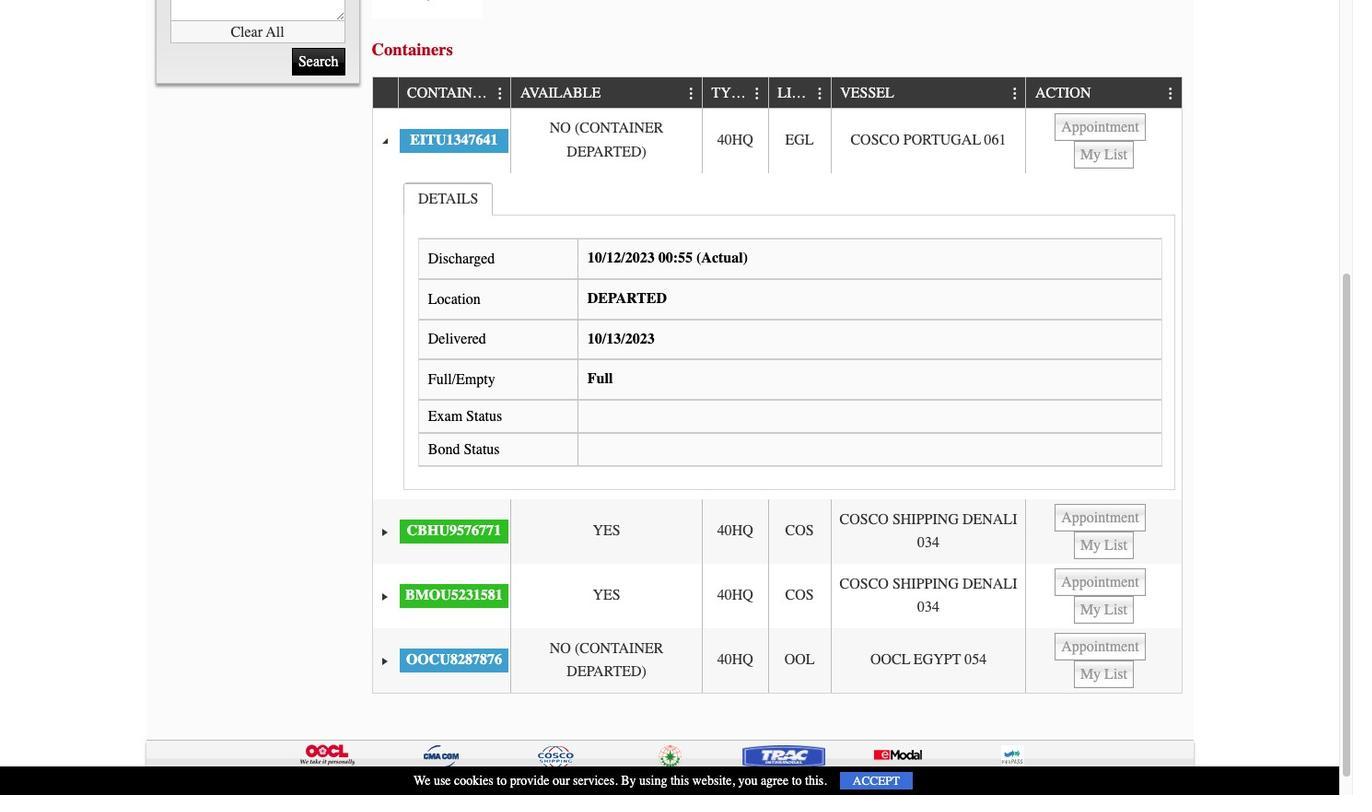 Task type: vqa. For each thing, say whether or not it's contained in the screenshot.
Pier
no



Task type: describe. For each thing, give the bounding box(es) containing it.
no for oocu8287876
[[550, 640, 571, 657]]

bmou5231581 cell
[[398, 564, 511, 629]]

provide
[[510, 773, 550, 789]]

cosco portugal 061 cell
[[831, 109, 1026, 173]]

5 row from the top
[[373, 629, 1182, 693]]

using
[[640, 773, 668, 789]]

vessel
[[841, 85, 895, 102]]

40hq cell for bmou5231581
[[702, 564, 768, 629]]

ool
[[785, 652, 815, 669]]

status for bond status
[[464, 441, 500, 458]]

034 for bmou5231581
[[918, 599, 940, 616]]

oocl
[[871, 652, 911, 669]]

10/12/2023
[[588, 250, 655, 267]]

line
[[778, 85, 811, 102]]

clear all
[[231, 23, 284, 40]]

cookies
[[454, 773, 494, 789]]

exam status
[[428, 408, 502, 425]]

this
[[671, 773, 689, 789]]

line link
[[778, 78, 820, 108]]

bond status
[[428, 441, 500, 458]]

eitu1347641
[[410, 132, 498, 148]]

40hq cell for oocu8287876
[[702, 629, 768, 693]]

cell for bmou5231581
[[1026, 564, 1182, 629]]

shipping for cbhu9576771
[[893, 511, 959, 528]]

no (container departed) cell for eitu1347641
[[511, 109, 702, 173]]

oocl egypt 054
[[871, 652, 987, 669]]

cosco for cbhu9576771
[[840, 511, 889, 528]]

cosco for eitu1347641
[[851, 132, 900, 148]]

edit column settings image for available
[[684, 86, 699, 101]]

departed
[[588, 290, 667, 307]]

type
[[712, 85, 749, 102]]

ool cell
[[768, 629, 831, 693]]

yes for cbhu9576771
[[593, 523, 621, 539]]

available column header
[[511, 78, 702, 109]]

you
[[738, 773, 758, 789]]

edit column settings image for vessel
[[1008, 86, 1023, 101]]

available link
[[521, 78, 610, 108]]

40hq for bmou5231581
[[718, 587, 754, 604]]

cosco shipping denali 034 cell for bmou5231581
[[831, 564, 1026, 629]]

tab list inside row group
[[399, 178, 1180, 495]]

bond
[[428, 441, 460, 458]]

available
[[521, 85, 601, 102]]

(actual)
[[697, 250, 748, 267]]

Enter container numbers and/ or booking numbers.  text field
[[170, 0, 345, 21]]

use
[[434, 773, 451, 789]]

egl cell
[[768, 109, 831, 173]]

clear all button
[[170, 21, 345, 43]]

(container for oocu8287876
[[575, 640, 664, 657]]

(container for eitu1347641
[[575, 120, 664, 137]]

details tab
[[404, 182, 493, 215]]

cos for bmou5231581
[[786, 587, 814, 604]]

oocl egypt 054 cell
[[831, 629, 1026, 693]]

departed) for oocu8287876
[[567, 664, 647, 680]]

yes for bmou5231581
[[593, 587, 621, 604]]

line column header
[[768, 78, 831, 109]]

no (container departed) for eitu1347641
[[550, 120, 664, 160]]

exam
[[428, 408, 463, 425]]

cell for cbhu9576771
[[1026, 500, 1182, 564]]

full
[[588, 371, 613, 387]]

all
[[266, 23, 284, 40]]

no (container departed) cell for oocu8287876
[[511, 629, 702, 693]]

no for eitu1347641
[[550, 120, 571, 137]]

edit column settings image for action
[[1164, 86, 1179, 101]]



Task type: locate. For each thing, give the bounding box(es) containing it.
2 034 from the top
[[918, 599, 940, 616]]

cos
[[786, 523, 814, 539], [786, 587, 814, 604]]

2 (container from the top
[[575, 640, 664, 657]]

cos for cbhu9576771
[[786, 523, 814, 539]]

0 vertical spatial status
[[466, 408, 502, 425]]

1 departed) from the top
[[567, 144, 647, 160]]

container column header
[[398, 78, 511, 109]]

cosco portugal 061
[[851, 132, 1007, 148]]

0 horizontal spatial to
[[497, 773, 507, 789]]

to
[[497, 773, 507, 789], [792, 773, 802, 789]]

cbhu9576771
[[407, 523, 501, 539]]

status for exam status
[[466, 408, 502, 425]]

2 to from the left
[[792, 773, 802, 789]]

1 no from the top
[[550, 120, 571, 137]]

4 cell from the top
[[1026, 629, 1182, 693]]

2 cos from the top
[[786, 587, 814, 604]]

40hq for cbhu9576771
[[718, 523, 754, 539]]

egypt
[[914, 652, 961, 669]]

status down exam status
[[464, 441, 500, 458]]

0 horizontal spatial edit column settings image
[[493, 86, 508, 101]]

1 edit column settings image from the left
[[684, 86, 699, 101]]

shipping
[[893, 511, 959, 528], [893, 576, 959, 592]]

row group
[[373, 109, 1182, 693]]

40hq for eitu1347641
[[718, 132, 754, 148]]

oocu8287876
[[406, 652, 502, 669]]

0 vertical spatial 034
[[918, 535, 940, 551]]

egl
[[786, 132, 814, 148]]

tab list containing details
[[399, 178, 1180, 495]]

1 vertical spatial cosco
[[840, 511, 889, 528]]

1 vertical spatial cos
[[786, 587, 814, 604]]

1 vertical spatial cosco shipping denali 034
[[840, 576, 1018, 616]]

cell for eitu1347641
[[1026, 109, 1182, 173]]

4 row from the top
[[373, 564, 1182, 629]]

tree grid containing container
[[373, 78, 1182, 693]]

edit column settings image
[[493, 86, 508, 101], [750, 86, 765, 101]]

10/12/2023 00:55 (actual)
[[588, 250, 748, 267]]

40hq cell
[[702, 109, 768, 173], [702, 500, 768, 564], [702, 564, 768, 629], [702, 629, 768, 693]]

2 no from the top
[[550, 640, 571, 657]]

2 40hq from the top
[[718, 523, 754, 539]]

row containing container
[[373, 78, 1182, 109]]

portugal
[[904, 132, 981, 148]]

accept button
[[840, 772, 913, 790]]

0 vertical spatial no (container departed) cell
[[511, 109, 702, 173]]

edit column settings image inside action column header
[[1164, 86, 1179, 101]]

061
[[985, 132, 1007, 148]]

0 vertical spatial denali
[[963, 511, 1018, 528]]

1 40hq from the top
[[718, 132, 754, 148]]

2 denali from the top
[[963, 576, 1018, 592]]

discharged
[[428, 251, 495, 267]]

status
[[466, 408, 502, 425], [464, 441, 500, 458]]

cosco shipping denali 034
[[840, 511, 1018, 551], [840, 576, 1018, 616]]

2 cosco shipping denali 034 cell from the top
[[831, 564, 1026, 629]]

0 vertical spatial yes
[[593, 523, 621, 539]]

054
[[965, 652, 987, 669]]

40hq cell for eitu1347641
[[702, 109, 768, 173]]

this.
[[805, 773, 827, 789]]

type column header
[[702, 78, 768, 109]]

2 cell from the top
[[1026, 500, 1182, 564]]

no (container departed) for oocu8287876
[[550, 640, 664, 680]]

action link
[[1036, 78, 1100, 108]]

40hq for oocu8287876
[[718, 652, 754, 669]]

cos cell
[[768, 500, 831, 564], [768, 564, 831, 629]]

1 vertical spatial yes
[[593, 587, 621, 604]]

1 40hq cell from the top
[[702, 109, 768, 173]]

cbhu9576771 cell
[[398, 500, 511, 564]]

1 vertical spatial no (container departed)
[[550, 640, 664, 680]]

4 40hq from the top
[[718, 652, 754, 669]]

edit column settings image
[[684, 86, 699, 101], [813, 86, 828, 101], [1008, 86, 1023, 101], [1164, 86, 1179, 101]]

our
[[553, 773, 570, 789]]

40hq cell for cbhu9576771
[[702, 500, 768, 564]]

cell for oocu8287876
[[1026, 629, 1182, 693]]

clear
[[231, 23, 263, 40]]

departed) for eitu1347641
[[567, 144, 647, 160]]

1 horizontal spatial edit column settings image
[[750, 86, 765, 101]]

cosco
[[851, 132, 900, 148], [840, 511, 889, 528], [840, 576, 889, 592]]

2 no (container departed) cell from the top
[[511, 629, 702, 693]]

shipping for bmou5231581
[[893, 576, 959, 592]]

container
[[407, 85, 491, 102]]

00:55
[[659, 250, 693, 267]]

status up bond status
[[466, 408, 502, 425]]

edit column settings image inside line column header
[[813, 86, 828, 101]]

vessel column header
[[831, 78, 1026, 109]]

0 vertical spatial no
[[550, 120, 571, 137]]

departed)
[[567, 144, 647, 160], [567, 664, 647, 680]]

services.
[[573, 773, 618, 789]]

4 edit column settings image from the left
[[1164, 86, 1179, 101]]

no (container departed) cell
[[511, 109, 702, 173], [511, 629, 702, 693]]

edit column settings image right type
[[750, 86, 765, 101]]

0 vertical spatial cosco shipping denali 034
[[840, 511, 1018, 551]]

2 shipping from the top
[[893, 576, 959, 592]]

1 row from the top
[[373, 78, 1182, 109]]

full/empty
[[428, 371, 495, 388]]

2 departed) from the top
[[567, 664, 647, 680]]

034 for cbhu9576771
[[918, 535, 940, 551]]

edit column settings image right the container
[[493, 86, 508, 101]]

1 cos cell from the top
[[768, 500, 831, 564]]

2 40hq cell from the top
[[702, 500, 768, 564]]

40hq
[[718, 132, 754, 148], [718, 523, 754, 539], [718, 587, 754, 604], [718, 652, 754, 669]]

location
[[428, 291, 481, 308]]

cosco inside cell
[[851, 132, 900, 148]]

1 cos from the top
[[786, 523, 814, 539]]

action
[[1036, 85, 1092, 102]]

no
[[550, 120, 571, 137], [550, 640, 571, 657]]

2 no (container departed) from the top
[[550, 640, 664, 680]]

yes cell for bmou5231581
[[511, 564, 702, 629]]

2 cos cell from the top
[[768, 564, 831, 629]]

1 edit column settings image from the left
[[493, 86, 508, 101]]

cosco shipping denali 034 cell
[[831, 500, 1026, 564], [831, 564, 1026, 629]]

denali
[[963, 511, 1018, 528], [963, 576, 1018, 592]]

2 edit column settings image from the left
[[813, 86, 828, 101]]

0 vertical spatial cosco
[[851, 132, 900, 148]]

cos cell for cbhu9576771
[[768, 500, 831, 564]]

(container
[[575, 120, 664, 137], [575, 640, 664, 657]]

0 vertical spatial no (container departed)
[[550, 120, 664, 160]]

1 denali from the top
[[963, 511, 1018, 528]]

to left provide
[[497, 773, 507, 789]]

yes cell
[[511, 500, 702, 564], [511, 564, 702, 629]]

1 cosco shipping denali 034 from the top
[[840, 511, 1018, 551]]

3 40hq from the top
[[718, 587, 754, 604]]

to left the 'this.'
[[792, 773, 802, 789]]

row group containing no (container departed)
[[373, 109, 1182, 693]]

0 vertical spatial departed)
[[567, 144, 647, 160]]

1 (container from the top
[[575, 120, 664, 137]]

edit column settings image for container
[[493, 86, 508, 101]]

1 vertical spatial (container
[[575, 640, 664, 657]]

delivered
[[428, 331, 486, 348]]

1 shipping from the top
[[893, 511, 959, 528]]

row
[[373, 78, 1182, 109], [373, 109, 1182, 173], [373, 500, 1182, 564], [373, 564, 1182, 629], [373, 629, 1182, 693]]

accept
[[853, 774, 900, 788]]

edit column settings image inside vessel column header
[[1008, 86, 1023, 101]]

1 no (container departed) from the top
[[550, 120, 664, 160]]

1 yes from the top
[[593, 523, 621, 539]]

1 cosco shipping denali 034 cell from the top
[[831, 500, 1026, 564]]

1 vertical spatial denali
[[963, 576, 1018, 592]]

edit column settings image inside type column header
[[750, 86, 765, 101]]

3 40hq cell from the top
[[702, 564, 768, 629]]

1 vertical spatial status
[[464, 441, 500, 458]]

edit column settings image for type
[[750, 86, 765, 101]]

yes
[[593, 523, 621, 539], [593, 587, 621, 604]]

1 to from the left
[[497, 773, 507, 789]]

tab list
[[399, 178, 1180, 495]]

website,
[[693, 773, 735, 789]]

we
[[414, 773, 431, 789]]

2 vertical spatial cosco
[[840, 576, 889, 592]]

1 vertical spatial shipping
[[893, 576, 959, 592]]

034
[[918, 535, 940, 551], [918, 599, 940, 616]]

vessel link
[[841, 78, 904, 108]]

1 vertical spatial no
[[550, 640, 571, 657]]

cosco for bmou5231581
[[840, 576, 889, 592]]

we use cookies to provide our services. by using this website, you agree to this.
[[414, 773, 827, 789]]

2 edit column settings image from the left
[[750, 86, 765, 101]]

cosco shipping denali 034 for bmou5231581
[[840, 576, 1018, 616]]

cosco shipping denali 034 cell for cbhu9576771
[[831, 500, 1026, 564]]

details
[[418, 190, 479, 207]]

1 vertical spatial no (container departed) cell
[[511, 629, 702, 693]]

None submit
[[292, 48, 345, 76]]

denali for bmou5231581
[[963, 576, 1018, 592]]

edit column settings image for line
[[813, 86, 828, 101]]

4 40hq cell from the top
[[702, 629, 768, 693]]

cell
[[1026, 109, 1182, 173], [1026, 500, 1182, 564], [1026, 564, 1182, 629], [1026, 629, 1182, 693]]

1 cell from the top
[[1026, 109, 1182, 173]]

eitu1347641 cell
[[398, 109, 511, 173]]

2 row from the top
[[373, 109, 1182, 173]]

1 horizontal spatial to
[[792, 773, 802, 789]]

cosco shipping denali 034 for cbhu9576771
[[840, 511, 1018, 551]]

3 edit column settings image from the left
[[1008, 86, 1023, 101]]

type link
[[712, 78, 758, 108]]

2 yes cell from the top
[[511, 564, 702, 629]]

1 vertical spatial departed)
[[567, 664, 647, 680]]

tree grid
[[373, 78, 1182, 693]]

2 yes from the top
[[593, 587, 621, 604]]

oocu8287876 cell
[[398, 629, 511, 693]]

10/13/2023
[[588, 330, 655, 347]]

cos cell for bmou5231581
[[768, 564, 831, 629]]

1 no (container departed) cell from the top
[[511, 109, 702, 173]]

1 034 from the top
[[918, 535, 940, 551]]

3 row from the top
[[373, 500, 1182, 564]]

3 cell from the top
[[1026, 564, 1182, 629]]

agree
[[761, 773, 789, 789]]

0 vertical spatial (container
[[575, 120, 664, 137]]

container link
[[407, 78, 500, 108]]

edit column settings image inside container column header
[[493, 86, 508, 101]]

bmou5231581
[[405, 587, 503, 604]]

containers
[[372, 39, 453, 60]]

yes cell for cbhu9576771
[[511, 500, 702, 564]]

no (container departed)
[[550, 120, 664, 160], [550, 640, 664, 680]]

0 vertical spatial shipping
[[893, 511, 959, 528]]

2 cosco shipping denali 034 from the top
[[840, 576, 1018, 616]]

0 vertical spatial cos
[[786, 523, 814, 539]]

denali for cbhu9576771
[[963, 511, 1018, 528]]

action column header
[[1026, 78, 1182, 109]]

None button
[[1055, 113, 1146, 141], [1074, 141, 1134, 168], [1055, 504, 1146, 532], [1074, 532, 1134, 560], [1055, 569, 1146, 596], [1074, 596, 1134, 624], [1055, 633, 1146, 661], [1074, 661, 1134, 689], [1055, 113, 1146, 141], [1074, 141, 1134, 168], [1055, 504, 1146, 532], [1074, 532, 1134, 560], [1055, 569, 1146, 596], [1074, 596, 1134, 624], [1055, 633, 1146, 661], [1074, 661, 1134, 689]]

by
[[621, 773, 636, 789]]

1 yes cell from the top
[[511, 500, 702, 564]]

edit column settings image inside available column header
[[684, 86, 699, 101]]

1 vertical spatial 034
[[918, 599, 940, 616]]



